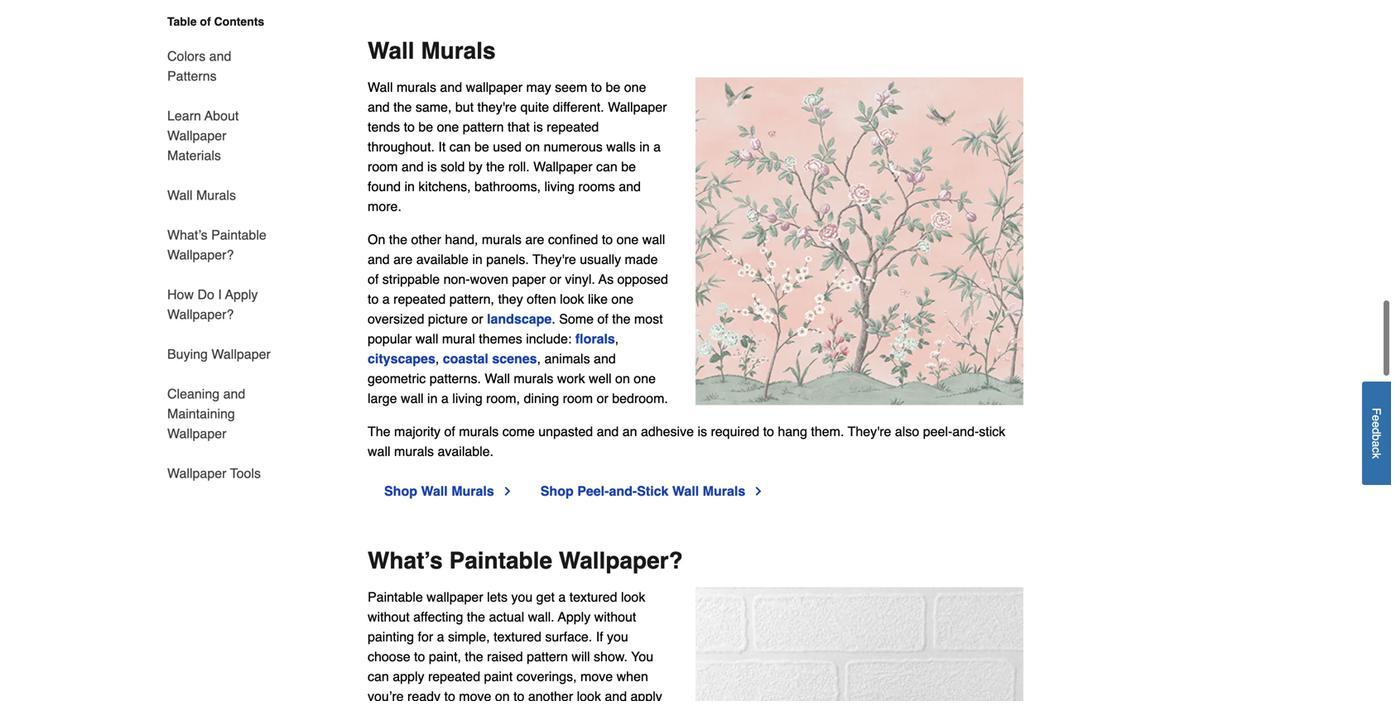 Task type: describe. For each thing, give the bounding box(es) containing it.
what's paintable wallpaper? link
[[167, 215, 272, 275]]

hang
[[778, 424, 807, 439]]

landscape
[[487, 311, 552, 327]]

1 vertical spatial move
[[459, 689, 491, 701]]

be right seem at top
[[606, 80, 620, 95]]

can inside the paintable wallpaper lets you get a textured look without affecting the actual wall. apply without painting for a simple, textured surface. if you choose to paint, the raised pattern will show. you can apply repeated paint coverings, move when you're ready to move on to another look and
[[368, 669, 389, 684]]

1 e from the top
[[1370, 415, 1383, 422]]

mural
[[442, 331, 475, 347]]

pattern inside wall murals and wallpaper may seem to be one and the same, but they're quite different. wallpaper tends to be one pattern that is repeated throughout. it can be used on numerous walls in a room and is sold by the roll. wallpaper can be found in kitchens, bathrooms, living rooms and more.
[[463, 119, 504, 135]]

1 horizontal spatial textured
[[569, 590, 617, 605]]

patterns.
[[429, 371, 481, 386]]

adhesive
[[641, 424, 694, 439]]

repeated inside the on the other hand, murals are confined to one wall and are available in panels. they're usually made of strippable non-woven paper or vinyl. as opposed to a repeated pattern, they often look like one oversized picture or
[[393, 292, 446, 307]]

vinyl.
[[565, 272, 595, 287]]

and down throughout.
[[401, 159, 424, 174]]

you're
[[368, 689, 404, 701]]

a pink and green wall mural with birds and flowers. image
[[696, 78, 1023, 405]]

also
[[895, 424, 919, 439]]

they're inside the on the other hand, murals are confined to one wall and are available in panels. they're usually made of strippable non-woven paper or vinyl. as opposed to a repeated pattern, they often look like one oversized picture or
[[532, 252, 576, 267]]

colors and patterns link
[[167, 36, 272, 96]]

and inside , animals and geometric patterns. wall murals work well on one large wall in a living room, dining room or bedroom.
[[594, 351, 616, 366]]

a right for
[[437, 629, 444, 645]]

pattern,
[[449, 292, 494, 307]]

actual
[[489, 610, 524, 625]]

one up the made
[[617, 232, 639, 247]]

murals inside table of contents element
[[196, 188, 236, 203]]

murals inside wall murals and wallpaper may seem to be one and the same, but they're quite different. wallpaper tends to be one pattern that is repeated throughout. it can be used on numerous walls in a room and is sold by the roll. wallpaper can be found in kitchens, bathrooms, living rooms and more.
[[397, 80, 436, 95]]

when
[[617, 669, 648, 684]]

about
[[204, 108, 239, 123]]

contents
[[214, 15, 264, 28]]

peel-
[[577, 484, 609, 499]]

to right ready
[[444, 689, 455, 701]]

learn about wallpaper materials link
[[167, 96, 272, 176]]

murals inside , animals and geometric patterns. wall murals work well on one large wall in a living room, dining room or bedroom.
[[514, 371, 553, 386]]

1 without from the left
[[368, 610, 410, 625]]

wallpaper left the tools
[[167, 466, 226, 481]]

2 without from the left
[[594, 610, 636, 625]]

different.
[[553, 99, 604, 115]]

d
[[1370, 428, 1383, 435]]

chevron right image for shop wall murals
[[501, 485, 514, 498]]

stick
[[979, 424, 1005, 439]]

bathrooms,
[[474, 179, 541, 194]]

2 horizontal spatial ,
[[615, 331, 619, 347]]

on inside , animals and geometric patterns. wall murals work well on one large wall in a living room, dining room or bedroom.
[[615, 371, 630, 386]]

what's paintable wallpaper? inside the what's paintable wallpaper? link
[[167, 227, 266, 262]]

picture
[[428, 311, 468, 327]]

2 vertical spatial wallpaper?
[[559, 548, 683, 574]]

1 vertical spatial you
[[607, 629, 628, 645]]

a inside , animals and geometric patterns. wall murals work well on one large wall in a living room, dining room or bedroom.
[[441, 391, 449, 406]]

scenes
[[492, 351, 537, 366]]

large
[[368, 391, 397, 406]]

what's inside table of contents element
[[167, 227, 208, 243]]

the majority of murals come unpasted and an adhesive is required to hang them. they're also peel-and-stick wall murals available.
[[368, 424, 1005, 459]]

colors
[[167, 48, 206, 64]]

wall.
[[528, 610, 554, 625]]

cleaning and maintaining wallpaper
[[167, 386, 245, 441]]

wall inside the on the other hand, murals are confined to one wall and are available in panels. they're usually made of strippable non-woven paper or vinyl. as opposed to a repeated pattern, they often look like one oversized picture or
[[642, 232, 665, 247]]

wall inside . some of the most popular wall mural themes include:
[[415, 331, 438, 347]]

if
[[596, 629, 603, 645]]

shop peel-and-stick wall murals
[[540, 484, 745, 499]]

of inside . some of the most popular wall mural themes include:
[[597, 311, 608, 327]]

the inside . some of the most popular wall mural themes include:
[[612, 311, 630, 327]]

and inside the paintable wallpaper lets you get a textured look without affecting the actual wall. apply without painting for a simple, textured surface. if you choose to paint, the raised pattern will show. you can apply repeated paint coverings, move when you're ready to move on to another look and
[[605, 689, 627, 701]]

murals inside the on the other hand, murals are confined to one wall and are available in panels. they're usually made of strippable non-woven paper or vinyl. as opposed to a repeated pattern, they often look like one oversized picture or
[[482, 232, 522, 247]]

a inside the on the other hand, murals are confined to one wall and are available in panels. they're usually made of strippable non-woven paper or vinyl. as opposed to a repeated pattern, they often look like one oversized picture or
[[382, 292, 390, 307]]

maintaining
[[167, 406, 235, 421]]

rooms
[[578, 179, 615, 194]]

be up by
[[474, 139, 489, 155]]

and right rooms
[[619, 179, 641, 194]]

cityscapes
[[368, 351, 435, 366]]

buying wallpaper link
[[167, 335, 271, 374]]

on
[[368, 232, 385, 247]]

wall inside , animals and geometric patterns. wall murals work well on one large wall in a living room, dining room or bedroom.
[[401, 391, 424, 406]]

1 horizontal spatial what's paintable wallpaper?
[[368, 548, 683, 574]]

dining
[[524, 391, 559, 406]]

include:
[[526, 331, 572, 347]]

pattern inside the paintable wallpaper lets you get a textured look without affecting the actual wall. apply without painting for a simple, textured surface. if you choose to paint, the raised pattern will show. you can apply repeated paint coverings, move when you're ready to move on to another look and
[[527, 649, 568, 665]]

1 horizontal spatial move
[[580, 669, 613, 684]]

materials
[[167, 148, 221, 163]]

living inside , animals and geometric patterns. wall murals work well on one large wall in a living room, dining room or bedroom.
[[452, 391, 482, 406]]

murals down required
[[703, 484, 745, 499]]

murals up available. at the left bottom of page
[[459, 424, 499, 439]]

like
[[588, 292, 608, 307]]

panels.
[[486, 252, 529, 267]]

table of contents
[[167, 15, 264, 28]]

wallpaper tools link
[[167, 454, 261, 484]]

of inside the on the other hand, murals are confined to one wall and are available in panels. they're usually made of strippable non-woven paper or vinyl. as opposed to a repeated pattern, they often look like one oversized picture or
[[368, 272, 379, 287]]

and up but
[[440, 80, 462, 95]]

and- inside the majority of murals come unpasted and an adhesive is required to hang them. they're also peel-and-stick wall murals available.
[[952, 424, 979, 439]]

wall inside the majority of murals come unpasted and an adhesive is required to hang them. they're also peel-and-stick wall murals available.
[[368, 444, 390, 459]]

f e e d b a c k button
[[1362, 382, 1391, 485]]

and up 'tends'
[[368, 99, 390, 115]]

geometric
[[368, 371, 426, 386]]

on inside the paintable wallpaper lets you get a textured look without affecting the actual wall. apply without painting for a simple, textured surface. if you choose to paint, the raised pattern will show. you can apply repeated paint coverings, move when you're ready to move on to another look and
[[495, 689, 510, 701]]

in inside , animals and geometric patterns. wall murals work well on one large wall in a living room, dining room or bedroom.
[[427, 391, 438, 406]]

0 horizontal spatial ,
[[435, 351, 439, 366]]

strippable
[[382, 272, 440, 287]]

1 vertical spatial textured
[[494, 629, 541, 645]]

numerous
[[544, 139, 603, 155]]

raised
[[487, 649, 523, 665]]

1 vertical spatial what's
[[368, 548, 443, 574]]

choose
[[368, 649, 410, 665]]

murals down majority
[[394, 444, 434, 459]]

the up 'tends'
[[393, 99, 412, 115]]

b
[[1370, 435, 1383, 441]]

one up walls
[[624, 80, 646, 95]]

apply inside the paintable wallpaper lets you get a textured look without affecting the actual wall. apply without painting for a simple, textured surface. if you choose to paint, the raised pattern will show. you can apply repeated paint coverings, move when you're ready to move on to another look and
[[558, 610, 591, 625]]

buying
[[167, 347, 208, 362]]

throughout.
[[368, 139, 435, 155]]

other
[[411, 232, 441, 247]]

more.
[[368, 199, 401, 214]]

to right seem at top
[[591, 80, 602, 95]]

1 vertical spatial look
[[621, 590, 645, 605]]

walls
[[606, 139, 636, 155]]

animals
[[544, 351, 590, 366]]

and inside the on the other hand, murals are confined to one wall and are available in panels. they're usually made of strippable non-woven paper or vinyl. as opposed to a repeated pattern, they often look like one oversized picture or
[[368, 252, 390, 267]]

as
[[598, 272, 614, 287]]

by
[[469, 159, 482, 174]]

usually
[[580, 252, 621, 267]]

coastal scenes link
[[443, 351, 537, 366]]

paintable wallpaper lets you get a textured look without affecting the actual wall. apply without painting for a simple, textured surface. if you choose to paint, the raised pattern will show. you can apply repeated paint coverings, move when you're ready to move on to another look and 
[[368, 590, 662, 701]]

and inside colors and patterns
[[209, 48, 231, 64]]

room inside , animals and geometric patterns. wall murals work well on one large wall in a living room, dining room or bedroom.
[[563, 391, 593, 406]]

a wall with white brick paintable paper and three small vases with multicolored prints. image
[[696, 588, 1023, 701]]

most
[[634, 311, 663, 327]]

i
[[218, 287, 222, 302]]

the up the "simple,"
[[467, 610, 485, 625]]

1 vertical spatial can
[[596, 159, 617, 174]]

peel-
[[923, 424, 952, 439]]

room inside wall murals and wallpaper may seem to be one and the same, but they're quite different. wallpaper tends to be one pattern that is repeated throughout. it can be used on numerous walls in a room and is sold by the roll. wallpaper can be found in kitchens, bathrooms, living rooms and more.
[[368, 159, 398, 174]]

how do i apply wallpaper?
[[167, 287, 258, 322]]

that
[[508, 119, 530, 135]]

a right get on the left bottom of page
[[558, 590, 566, 605]]

f
[[1370, 408, 1383, 415]]

learn
[[167, 108, 201, 123]]

repeated inside wall murals and wallpaper may seem to be one and the same, but they're quite different. wallpaper tends to be one pattern that is repeated throughout. it can be used on numerous walls in a room and is sold by the roll. wallpaper can be found in kitchens, bathrooms, living rooms and more.
[[547, 119, 599, 135]]

to down for
[[414, 649, 425, 665]]

ready
[[407, 689, 441, 701]]

another
[[528, 689, 573, 701]]

chevron right image for shop peel-and-stick wall murals
[[752, 485, 765, 498]]

to up oversized
[[368, 292, 379, 307]]

in right the found
[[404, 179, 415, 194]]

room,
[[486, 391, 520, 406]]



Task type: locate. For each thing, give the bounding box(es) containing it.
paintable up painting at left
[[368, 590, 423, 605]]

is left sold
[[427, 159, 437, 174]]

f e e d b a c k
[[1370, 408, 1383, 459]]

in down patterns.
[[427, 391, 438, 406]]

and-
[[952, 424, 979, 439], [609, 484, 637, 499]]

is left required
[[698, 424, 707, 439]]

wall down geometric
[[401, 391, 424, 406]]

do
[[197, 287, 214, 302]]

0 horizontal spatial wall murals
[[167, 188, 236, 203]]

be down walls
[[621, 159, 636, 174]]

repeated down strippable
[[393, 292, 446, 307]]

can
[[449, 139, 471, 155], [596, 159, 617, 174], [368, 669, 389, 684]]

you
[[631, 649, 653, 665]]

0 horizontal spatial or
[[471, 311, 483, 327]]

1 horizontal spatial without
[[594, 610, 636, 625]]

the
[[393, 99, 412, 115], [486, 159, 505, 174], [389, 232, 407, 247], [612, 311, 630, 327], [467, 610, 485, 625], [465, 649, 483, 665]]

or down pattern, at the left of the page
[[471, 311, 483, 327]]

0 vertical spatial textured
[[569, 590, 617, 605]]

2 horizontal spatial is
[[698, 424, 707, 439]]

you left get on the left bottom of page
[[511, 590, 533, 605]]

and
[[209, 48, 231, 64], [440, 80, 462, 95], [368, 99, 390, 115], [401, 159, 424, 174], [619, 179, 641, 194], [368, 252, 390, 267], [594, 351, 616, 366], [223, 386, 245, 402], [597, 424, 619, 439], [605, 689, 627, 701]]

how do i apply wallpaper? link
[[167, 275, 272, 335]]

shop for shop wall murals
[[384, 484, 417, 499]]

chevron right image down come
[[501, 485, 514, 498]]

look right another
[[577, 689, 601, 701]]

wallpaper up they're
[[466, 80, 522, 95]]

2 horizontal spatial can
[[596, 159, 617, 174]]

wall murals down materials
[[167, 188, 236, 203]]

1 vertical spatial room
[[563, 391, 593, 406]]

0 horizontal spatial what's
[[167, 227, 208, 243]]

a inside f e e d b a c k 'button'
[[1370, 441, 1383, 447]]

may
[[526, 80, 551, 95]]

1 horizontal spatial wall murals
[[368, 38, 496, 64]]

the right on
[[389, 232, 407, 247]]

0 vertical spatial move
[[580, 669, 613, 684]]

they're inside the majority of murals come unpasted and an adhesive is required to hang them. they're also peel-and-stick wall murals available.
[[848, 424, 891, 439]]

of down like
[[597, 311, 608, 327]]

apply right "i"
[[225, 287, 258, 302]]

1 vertical spatial wall murals
[[167, 188, 236, 203]]

0 horizontal spatial shop
[[384, 484, 417, 499]]

1 horizontal spatial are
[[525, 232, 544, 247]]

themes
[[479, 331, 522, 347]]

1 vertical spatial wallpaper
[[427, 590, 483, 605]]

buying wallpaper
[[167, 347, 271, 362]]

room up the found
[[368, 159, 398, 174]]

a right walls
[[653, 139, 661, 155]]

2 shop from the left
[[540, 484, 574, 499]]

0 vertical spatial on
[[525, 139, 540, 155]]

a inside wall murals and wallpaper may seem to be one and the same, but they're quite different. wallpaper tends to be one pattern that is repeated throughout. it can be used on numerous walls in a room and is sold by the roll. wallpaper can be found in kitchens, bathrooms, living rooms and more.
[[653, 139, 661, 155]]

e up the b
[[1370, 422, 1383, 428]]

will
[[572, 649, 590, 665]]

2 horizontal spatial paintable
[[449, 548, 552, 574]]

0 vertical spatial living
[[544, 179, 575, 194]]

wallpaper? inside how do i apply wallpaper?
[[167, 307, 234, 322]]

popular
[[368, 331, 412, 347]]

pattern down they're
[[463, 119, 504, 135]]

0 horizontal spatial move
[[459, 689, 491, 701]]

0 vertical spatial pattern
[[463, 119, 504, 135]]

0 horizontal spatial pattern
[[463, 119, 504, 135]]

0 vertical spatial they're
[[532, 252, 576, 267]]

painting
[[368, 629, 414, 645]]

chevron right image inside shop wall murals link
[[501, 485, 514, 498]]

the left most
[[612, 311, 630, 327]]

0 horizontal spatial apply
[[225, 287, 258, 302]]

murals down materials
[[196, 188, 236, 203]]

get
[[536, 590, 555, 605]]

murals down available. at the left bottom of page
[[451, 484, 494, 499]]

1 vertical spatial pattern
[[527, 649, 568, 665]]

1 vertical spatial or
[[471, 311, 483, 327]]

1 horizontal spatial pattern
[[527, 649, 568, 665]]

,
[[615, 331, 619, 347], [435, 351, 439, 366], [537, 351, 541, 366]]

show.
[[594, 649, 628, 665]]

cleaning
[[167, 386, 220, 402]]

2 horizontal spatial on
[[615, 371, 630, 386]]

to inside the majority of murals come unpasted and an adhesive is required to hang them. they're also peel-and-stick wall murals available.
[[763, 424, 774, 439]]

0 horizontal spatial they're
[[532, 252, 576, 267]]

textured up if
[[569, 590, 617, 605]]

paintable up the lets
[[449, 548, 552, 574]]

wallpaper? down shop peel-and-stick wall murals
[[559, 548, 683, 574]]

wallpaper inside wall murals and wallpaper may seem to be one and the same, but they're quite different. wallpaper tends to be one pattern that is repeated throughout. it can be used on numerous walls in a room and is sold by the roll. wallpaper can be found in kitchens, bathrooms, living rooms and more.
[[466, 80, 522, 95]]

available
[[416, 252, 469, 267]]

murals up but
[[421, 38, 496, 64]]

1 horizontal spatial apply
[[558, 610, 591, 625]]

florals link
[[575, 331, 615, 347]]

0 horizontal spatial are
[[393, 252, 413, 267]]

they're down confined at the top left of the page
[[532, 252, 576, 267]]

wall down picture
[[415, 331, 438, 347]]

what's down wall murals link
[[167, 227, 208, 243]]

0 vertical spatial apply
[[225, 287, 258, 302]]

made
[[625, 252, 658, 267]]

on the other hand, murals are confined to one wall and are available in panels. they're usually made of strippable non-woven paper or vinyl. as opposed to a repeated pattern, they often look like one oversized picture or
[[368, 232, 668, 327]]

2 vertical spatial paintable
[[368, 590, 423, 605]]

shop for shop peel-and-stick wall murals
[[540, 484, 574, 499]]

pattern up coverings,
[[527, 649, 568, 665]]

florals
[[575, 331, 615, 347]]

patterns
[[167, 68, 217, 84]]

one up it
[[437, 119, 459, 135]]

1 vertical spatial living
[[452, 391, 482, 406]]

colors and patterns
[[167, 48, 231, 84]]

on inside wall murals and wallpaper may seem to be one and the same, but they're quite different. wallpaper tends to be one pattern that is repeated throughout. it can be used on numerous walls in a room and is sold by the roll. wallpaper can be found in kitchens, bathrooms, living rooms and more.
[[525, 139, 540, 155]]

0 vertical spatial what's
[[167, 227, 208, 243]]

e up d
[[1370, 415, 1383, 422]]

wallpaper up walls
[[608, 99, 667, 115]]

it
[[438, 139, 446, 155]]

and inside the majority of murals come unpasted and an adhesive is required to hang them. they're also peel-and-stick wall murals available.
[[597, 424, 619, 439]]

1 horizontal spatial what's
[[368, 548, 443, 574]]

living inside wall murals and wallpaper may seem to be one and the same, but they're quite different. wallpaper tends to be one pattern that is repeated throughout. it can be used on numerous walls in a room and is sold by the roll. wallpaper can be found in kitchens, bathrooms, living rooms and more.
[[544, 179, 575, 194]]

and- inside the shop peel-and-stick wall murals link
[[609, 484, 637, 499]]

in inside the on the other hand, murals are confined to one wall and are available in panels. they're usually made of strippable non-woven paper or vinyl. as opposed to a repeated pattern, they often look like one oversized picture or
[[472, 252, 483, 267]]

shop down majority
[[384, 484, 417, 499]]

chevron right image
[[501, 485, 514, 498], [752, 485, 765, 498]]

to left another
[[513, 689, 524, 701]]

1 vertical spatial on
[[615, 371, 630, 386]]

wallpaper
[[466, 80, 522, 95], [427, 590, 483, 605]]

2 e from the top
[[1370, 422, 1383, 428]]

affecting
[[413, 610, 463, 625]]

be down the "same,"
[[418, 119, 433, 135]]

used
[[493, 139, 522, 155]]

room down work
[[563, 391, 593, 406]]

of up available. at the left bottom of page
[[444, 424, 455, 439]]

shop wall murals link
[[384, 482, 514, 501]]

learn about wallpaper materials
[[167, 108, 239, 163]]

. some of the most popular wall mural themes include:
[[368, 311, 663, 347]]

0 horizontal spatial and-
[[609, 484, 637, 499]]

1 vertical spatial repeated
[[393, 292, 446, 307]]

seem
[[555, 80, 587, 95]]

and- right also
[[952, 424, 979, 439]]

non-
[[443, 272, 470, 287]]

they
[[498, 292, 523, 307]]

to up the usually
[[602, 232, 613, 247]]

paintable inside the paintable wallpaper lets you get a textured look without affecting the actual wall. apply without painting for a simple, textured surface. if you choose to paint, the raised pattern will show. you can apply repeated paint coverings, move when you're ready to move on to another look and
[[368, 590, 423, 605]]

without up painting at left
[[368, 610, 410, 625]]

2 vertical spatial can
[[368, 669, 389, 684]]

1 horizontal spatial room
[[563, 391, 593, 406]]

a up k
[[1370, 441, 1383, 447]]

0 horizontal spatial on
[[495, 689, 510, 701]]

apply inside how do i apply wallpaper?
[[225, 287, 258, 302]]

wallpaper? down do
[[167, 307, 234, 322]]

the inside the on the other hand, murals are confined to one wall and are available in panels. they're usually made of strippable non-woven paper or vinyl. as opposed to a repeated pattern, they often look like one oversized picture or
[[389, 232, 407, 247]]

confined
[[548, 232, 598, 247]]

or up often
[[550, 272, 561, 287]]

wallpaper
[[608, 99, 667, 115], [167, 128, 226, 143], [533, 159, 592, 174], [211, 347, 271, 362], [167, 426, 226, 441], [167, 466, 226, 481]]

0 vertical spatial look
[[560, 292, 584, 307]]

repeated up numerous
[[547, 119, 599, 135]]

look up you
[[621, 590, 645, 605]]

move down paint
[[459, 689, 491, 701]]

1 horizontal spatial they're
[[848, 424, 891, 439]]

chevron right image inside the shop peel-and-stick wall murals link
[[752, 485, 765, 498]]

1 horizontal spatial shop
[[540, 484, 574, 499]]

on right the well
[[615, 371, 630, 386]]

work
[[557, 371, 585, 386]]

0 vertical spatial repeated
[[547, 119, 599, 135]]

and up the well
[[594, 351, 616, 366]]

1 vertical spatial what's paintable wallpaper?
[[368, 548, 683, 574]]

2 vertical spatial look
[[577, 689, 601, 701]]

them.
[[811, 424, 844, 439]]

paintable inside table of contents element
[[211, 227, 266, 243]]

you right if
[[607, 629, 628, 645]]

murals up 'dining'
[[514, 371, 553, 386]]

hand,
[[445, 232, 478, 247]]

1 horizontal spatial is
[[533, 119, 543, 135]]

quite
[[520, 99, 549, 115]]

table of contents element
[[147, 13, 272, 484]]

look inside the on the other hand, murals are confined to one wall and are available in panels. they're usually made of strippable non-woven paper or vinyl. as opposed to a repeated pattern, they often look like one oversized picture or
[[560, 292, 584, 307]]

of left strippable
[[368, 272, 379, 287]]

in right walls
[[639, 139, 650, 155]]

0 vertical spatial wallpaper?
[[167, 247, 234, 262]]

can up rooms
[[596, 159, 617, 174]]

wall inside wall murals and wallpaper may seem to be one and the same, but they're quite different. wallpaper tends to be one pattern that is repeated throughout. it can be used on numerous walls in a room and is sold by the roll. wallpaper can be found in kitchens, bathrooms, living rooms and more.
[[368, 80, 393, 95]]

can right it
[[449, 139, 471, 155]]

0 horizontal spatial chevron right image
[[501, 485, 514, 498]]

living down patterns.
[[452, 391, 482, 406]]

2 vertical spatial is
[[698, 424, 707, 439]]

wallpaper? up do
[[167, 247, 234, 262]]

textured down the "actual"
[[494, 629, 541, 645]]

1 horizontal spatial you
[[607, 629, 628, 645]]

and left an
[[597, 424, 619, 439]]

1 vertical spatial wallpaper?
[[167, 307, 234, 322]]

be
[[606, 80, 620, 95], [418, 119, 433, 135], [474, 139, 489, 155], [621, 159, 636, 174]]

room
[[368, 159, 398, 174], [563, 391, 593, 406]]

0 vertical spatial paintable
[[211, 227, 266, 243]]

0 horizontal spatial living
[[452, 391, 482, 406]]

one right like
[[611, 292, 633, 307]]

0 horizontal spatial can
[[368, 669, 389, 684]]

murals up panels.
[[482, 232, 522, 247]]

wallpaper inside learn about wallpaper materials
[[167, 128, 226, 143]]

in up 'woven'
[[472, 252, 483, 267]]

0 vertical spatial can
[[449, 139, 471, 155]]

c
[[1370, 447, 1383, 453]]

wall down the
[[368, 444, 390, 459]]

unpasted
[[538, 424, 593, 439]]

1 vertical spatial apply
[[558, 610, 591, 625]]

chevron right image down required
[[752, 485, 765, 498]]

tools
[[230, 466, 261, 481]]

1 shop from the left
[[384, 484, 417, 499]]

2 horizontal spatial or
[[597, 391, 608, 406]]

and- down an
[[609, 484, 637, 499]]

some
[[559, 311, 594, 327]]

are up strippable
[[393, 252, 413, 267]]

textured
[[569, 590, 617, 605], [494, 629, 541, 645]]

0 vertical spatial wallpaper
[[466, 80, 522, 95]]

wallpaper up materials
[[167, 128, 226, 143]]

2 chevron right image from the left
[[752, 485, 765, 498]]

1 horizontal spatial or
[[550, 272, 561, 287]]

is right that
[[533, 119, 543, 135]]

stick
[[637, 484, 669, 499]]

the right by
[[486, 159, 505, 174]]

0 vertical spatial and-
[[952, 424, 979, 439]]

0 vertical spatial what's paintable wallpaper?
[[167, 227, 266, 262]]

florals , cityscapes , coastal scenes
[[368, 331, 619, 366]]

to up throughout.
[[404, 119, 415, 135]]

or inside , animals and geometric patterns. wall murals work well on one large wall in a living room, dining room or bedroom.
[[597, 391, 608, 406]]

2 vertical spatial or
[[597, 391, 608, 406]]

apply up surface.
[[558, 610, 591, 625]]

0 horizontal spatial what's paintable wallpaper?
[[167, 227, 266, 262]]

1 vertical spatial is
[[427, 159, 437, 174]]

wall inside , animals and geometric patterns. wall murals work well on one large wall in a living room, dining room or bedroom.
[[485, 371, 510, 386]]

is inside the majority of murals come unpasted and an adhesive is required to hang them. they're also peel-and-stick wall murals available.
[[698, 424, 707, 439]]

wallpaper right buying
[[211, 347, 271, 362]]

and up maintaining
[[223, 386, 245, 402]]

on up roll.
[[525, 139, 540, 155]]

2 vertical spatial on
[[495, 689, 510, 701]]

k
[[1370, 453, 1383, 459]]

wall inside table of contents element
[[167, 188, 193, 203]]

kitchens,
[[418, 179, 471, 194]]

to left hang
[[763, 424, 774, 439]]

wall
[[368, 38, 414, 64], [368, 80, 393, 95], [167, 188, 193, 203], [485, 371, 510, 386], [421, 484, 448, 499], [672, 484, 699, 499]]

wall up the made
[[642, 232, 665, 247]]

2 vertical spatial repeated
[[428, 669, 480, 684]]

wallpaper inside the paintable wallpaper lets you get a textured look without affecting the actual wall. apply without painting for a simple, textured surface. if you choose to paint, the raised pattern will show. you can apply repeated paint coverings, move when you're ready to move on to another look and
[[427, 590, 483, 605]]

well
[[589, 371, 612, 386]]

one up bedroom.
[[634, 371, 656, 386]]

what's paintable wallpaper? up get on the left bottom of page
[[368, 548, 683, 574]]

0 vertical spatial room
[[368, 159, 398, 174]]

are
[[525, 232, 544, 247], [393, 252, 413, 267]]

1 horizontal spatial paintable
[[368, 590, 423, 605]]

and inside cleaning and maintaining wallpaper
[[223, 386, 245, 402]]

1 vertical spatial are
[[393, 252, 413, 267]]

0 vertical spatial or
[[550, 272, 561, 287]]

0 vertical spatial you
[[511, 590, 533, 605]]

paper
[[512, 272, 546, 287]]

0 horizontal spatial without
[[368, 610, 410, 625]]

roll.
[[508, 159, 530, 174]]

repeated inside the paintable wallpaper lets you get a textured look without affecting the actual wall. apply without painting for a simple, textured surface. if you choose to paint, the raised pattern will show. you can apply repeated paint coverings, move when you're ready to move on to another look and
[[428, 669, 480, 684]]

are up panels.
[[525, 232, 544, 247]]

what's
[[167, 227, 208, 243], [368, 548, 443, 574]]

1 chevron right image from the left
[[501, 485, 514, 498]]

1 vertical spatial and-
[[609, 484, 637, 499]]

is
[[533, 119, 543, 135], [427, 159, 437, 174], [698, 424, 707, 439]]

1 horizontal spatial ,
[[537, 351, 541, 366]]

pattern
[[463, 119, 504, 135], [527, 649, 568, 665]]

wallpaper down numerous
[[533, 159, 592, 174]]

1 horizontal spatial on
[[525, 139, 540, 155]]

repeated down paint,
[[428, 669, 480, 684]]

0 horizontal spatial paintable
[[211, 227, 266, 243]]

1 horizontal spatial can
[[449, 139, 471, 155]]

paint
[[484, 669, 513, 684]]

1 horizontal spatial chevron right image
[[752, 485, 765, 498]]

or
[[550, 272, 561, 287], [471, 311, 483, 327], [597, 391, 608, 406]]

0 vertical spatial are
[[525, 232, 544, 247]]

majority
[[394, 424, 441, 439]]

shop wall murals
[[384, 484, 494, 499]]

they're
[[477, 99, 517, 115]]

wall murals up the "same,"
[[368, 38, 496, 64]]

shop left peel-
[[540, 484, 574, 499]]

0 horizontal spatial room
[[368, 159, 398, 174]]

0 horizontal spatial textured
[[494, 629, 541, 645]]

shop
[[384, 484, 417, 499], [540, 484, 574, 499]]

the down the "simple,"
[[465, 649, 483, 665]]

wallpaper inside cleaning and maintaining wallpaper
[[167, 426, 226, 441]]

an
[[622, 424, 637, 439]]

of inside the majority of murals come unpasted and an adhesive is required to hang them. they're also peel-and-stick wall murals available.
[[444, 424, 455, 439]]

of right table
[[200, 15, 211, 28]]

one inside , animals and geometric patterns. wall murals work well on one large wall in a living room, dining room or bedroom.
[[634, 371, 656, 386]]

0 vertical spatial is
[[533, 119, 543, 135]]

, inside , animals and geometric patterns. wall murals work well on one large wall in a living room, dining room or bedroom.
[[537, 351, 541, 366]]

0 vertical spatial wall murals
[[368, 38, 496, 64]]

.
[[552, 311, 555, 327]]

wallpaper down maintaining
[[167, 426, 226, 441]]

wall murals inside table of contents element
[[167, 188, 236, 203]]

tends
[[368, 119, 400, 135]]

woven
[[470, 272, 508, 287]]

of
[[200, 15, 211, 28], [368, 272, 379, 287], [597, 311, 608, 327], [444, 424, 455, 439]]

or down the well
[[597, 391, 608, 406]]

0 horizontal spatial you
[[511, 590, 533, 605]]

sold
[[441, 159, 465, 174]]

living
[[544, 179, 575, 194], [452, 391, 482, 406]]

paintable
[[211, 227, 266, 243], [449, 548, 552, 574], [368, 590, 423, 605]]

0 horizontal spatial is
[[427, 159, 437, 174]]

1 vertical spatial paintable
[[449, 548, 552, 574]]

can up you're
[[368, 669, 389, 684]]

murals up the "same,"
[[397, 80, 436, 95]]

what's paintable wallpaper? up "i"
[[167, 227, 266, 262]]

1 horizontal spatial and-
[[952, 424, 979, 439]]

1 vertical spatial they're
[[848, 424, 891, 439]]



Task type: vqa. For each thing, say whether or not it's contained in the screenshot.
a paw print icon.
no



